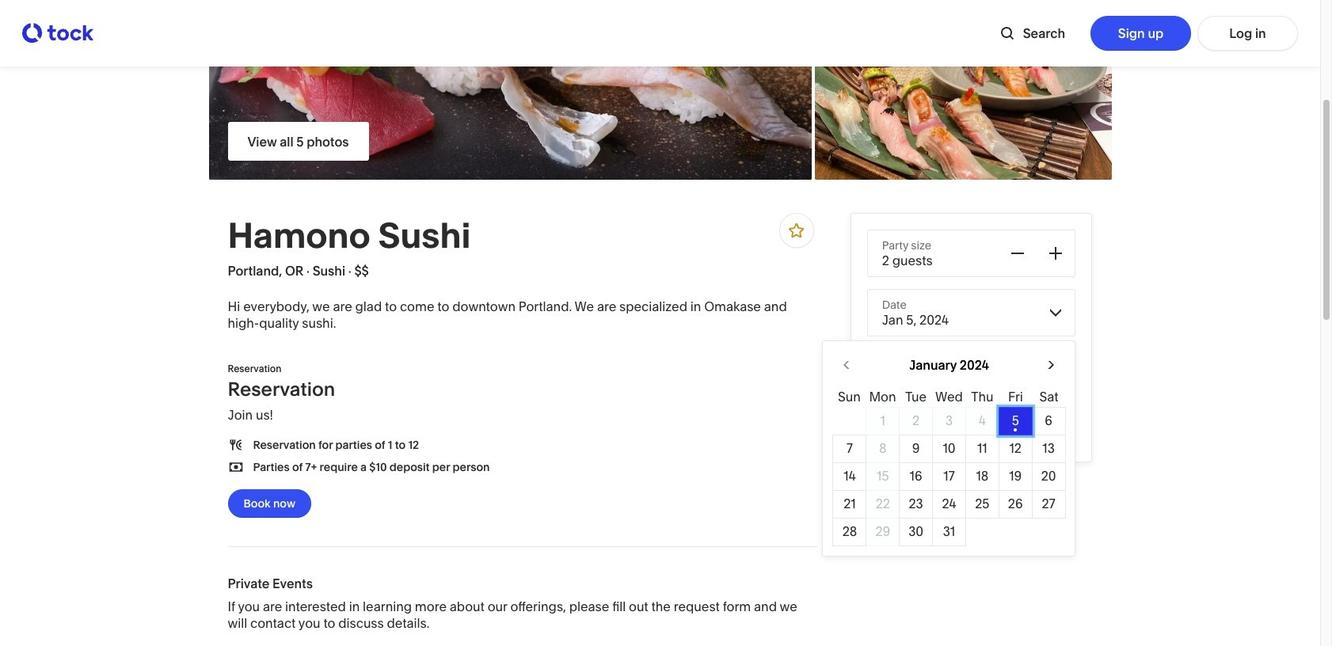 Task type: vqa. For each thing, say whether or not it's contained in the screenshot.
the right 1
no



Task type: describe. For each thing, give the bounding box(es) containing it.
tock home page image
[[22, 23, 93, 43]]



Task type: locate. For each thing, give the bounding box(es) containing it.
go to next month image
[[1042, 356, 1061, 375]]

go to previous month image
[[838, 356, 857, 375]]



